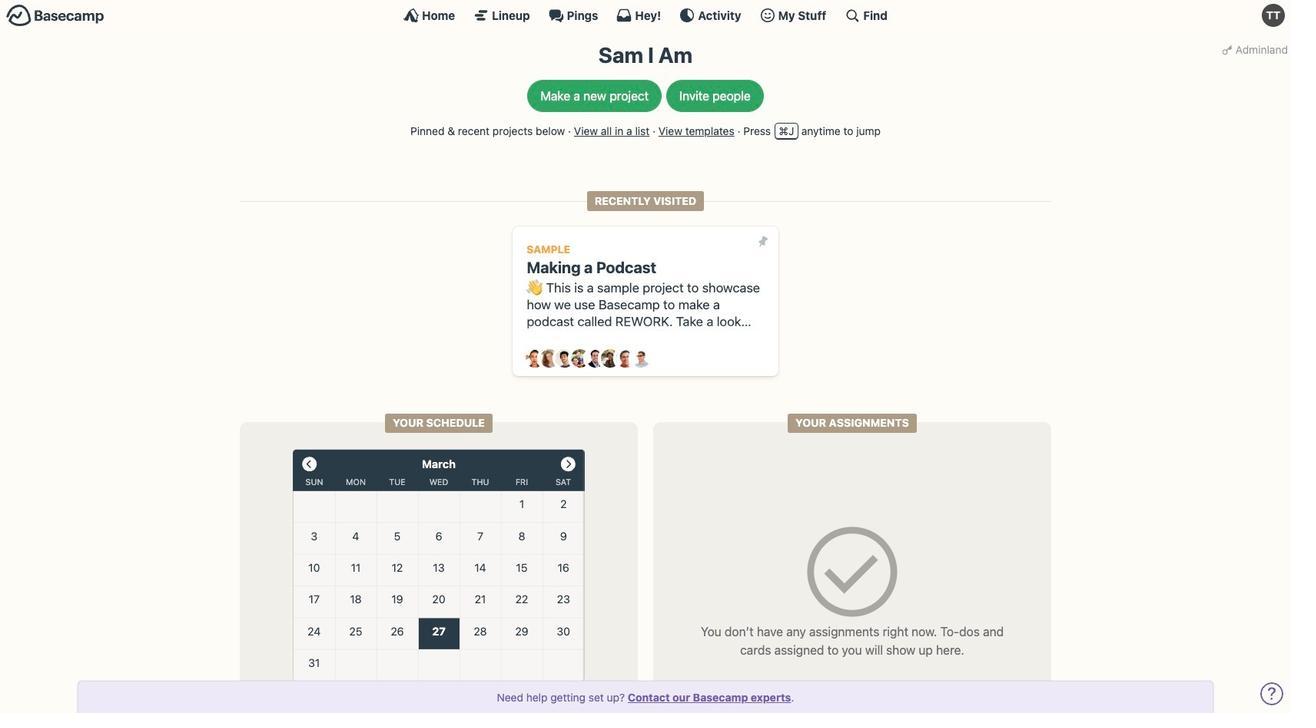 Task type: vqa. For each thing, say whether or not it's contained in the screenshot.
'Jennifer Young' image
yes



Task type: locate. For each thing, give the bounding box(es) containing it.
annie bryan image
[[525, 350, 544, 368]]

switch accounts image
[[6, 4, 105, 28]]

josh fiske image
[[586, 350, 605, 368]]

jennifer young image
[[571, 350, 589, 368]]

jared davis image
[[556, 350, 574, 368]]

main element
[[0, 0, 1291, 30]]

steve marsh image
[[616, 350, 635, 368]]



Task type: describe. For each thing, give the bounding box(es) containing it.
terry turtle image
[[1262, 4, 1285, 27]]

nicole katz image
[[601, 350, 620, 368]]

victor cooper image
[[632, 350, 650, 368]]

keyboard shortcut: ⌘ + / image
[[845, 8, 860, 23]]

cheryl walters image
[[541, 350, 559, 368]]



